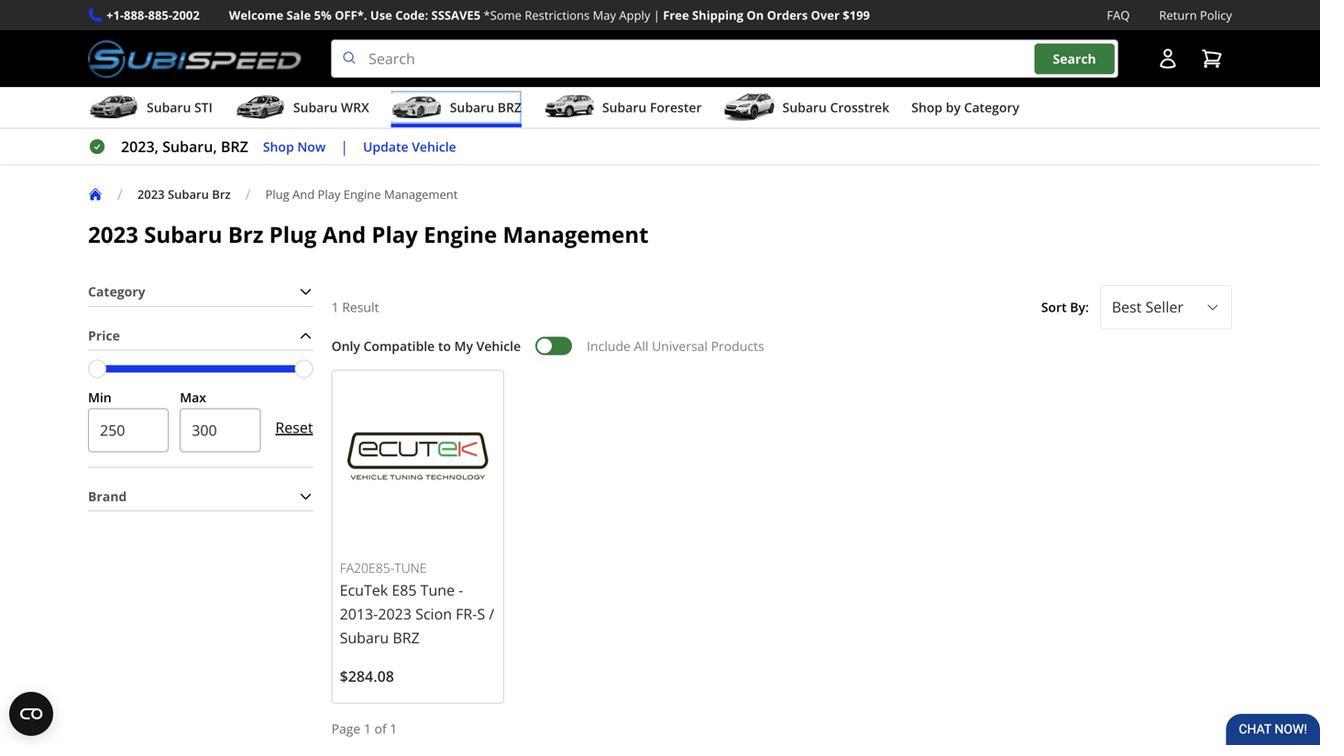 Task type: describe. For each thing, give the bounding box(es) containing it.
to
[[438, 337, 451, 355]]

reset button
[[275, 406, 313, 450]]

return policy
[[1159, 7, 1232, 23]]

crosstrek
[[830, 99, 889, 116]]

search button
[[1035, 43, 1115, 74]]

by
[[946, 99, 961, 116]]

include
[[587, 337, 631, 355]]

subaru for subaru wrx
[[293, 99, 338, 116]]

5%
[[314, 7, 332, 23]]

Max text field
[[180, 408, 261, 452]]

+1-888-885-2002 link
[[106, 6, 200, 25]]

button image
[[1157, 48, 1179, 70]]

1 vertical spatial management
[[503, 220, 649, 249]]

return
[[1159, 7, 1197, 23]]

1 horizontal spatial 1
[[364, 720, 371, 738]]

0 horizontal spatial and
[[292, 186, 315, 203]]

shop for shop now
[[263, 138, 294, 155]]

category
[[88, 283, 145, 300]]

a subaru sti thumbnail image image
[[88, 94, 139, 121]]

2023, subaru, brz
[[121, 137, 248, 156]]

2023 inside fa20e85-tune ecutek e85 tune - 2013-2023 scion fr-s / subaru brz
[[378, 604, 412, 624]]

plug and play engine management link
[[265, 186, 472, 203]]

1 horizontal spatial engine
[[424, 220, 497, 249]]

price
[[88, 327, 120, 344]]

subaru inside fa20e85-tune ecutek e85 tune - 2013-2023 scion fr-s / subaru brz
[[340, 628, 389, 648]]

home image
[[88, 187, 103, 202]]

select... image
[[1206, 300, 1220, 315]]

2023 for 2023 subaru brz plug and play engine management
[[88, 220, 138, 249]]

885-
[[148, 7, 172, 23]]

sssave5
[[431, 7, 481, 23]]

vehicle inside button
[[412, 138, 456, 155]]

subaru wrx
[[293, 99, 369, 116]]

shop now link
[[263, 136, 326, 157]]

use
[[370, 7, 392, 23]]

1 result
[[331, 298, 379, 316]]

brz inside fa20e85-tune ecutek e85 tune - 2013-2023 scion fr-s / subaru brz
[[393, 628, 420, 648]]

my
[[454, 337, 473, 355]]

1 vertical spatial brz
[[221, 137, 248, 156]]

2002
[[172, 7, 200, 23]]

2023 for 2023 subaru brz
[[137, 186, 165, 203]]

faq
[[1107, 7, 1130, 23]]

1 vertical spatial vehicle
[[476, 337, 521, 355]]

of
[[375, 720, 387, 738]]

update vehicle
[[363, 138, 456, 155]]

subaru forester button
[[544, 91, 702, 128]]

0 horizontal spatial /
[[117, 184, 123, 204]]

welcome sale 5% off*. use code: sssave5 *some restrictions may apply | free shipping on orders over $199
[[229, 7, 870, 23]]

over
[[811, 7, 840, 23]]

update vehicle button
[[363, 136, 456, 157]]

a subaru wrx thumbnail image image
[[235, 94, 286, 121]]

sort
[[1041, 298, 1067, 316]]

free
[[663, 7, 689, 23]]

subaru sti button
[[88, 91, 213, 128]]

apply
[[619, 7, 650, 23]]

minimum slider
[[88, 360, 106, 378]]

$284.08
[[340, 666, 394, 686]]

result
[[342, 298, 379, 316]]

brand
[[88, 488, 127, 505]]

1 horizontal spatial /
[[245, 184, 251, 204]]

brz for 2023 subaru brz plug and play engine management
[[228, 220, 264, 249]]

$199
[[843, 7, 870, 23]]

sale
[[287, 7, 311, 23]]

fa20e85-tune ecutek e85 tune - 2013-2023 scion fr-s / subaru brz
[[340, 559, 494, 648]]

/ inside fa20e85-tune ecutek e85 tune - 2013-2023 scion fr-s / subaru brz
[[489, 604, 494, 624]]

policy
[[1200, 7, 1232, 23]]

search input field
[[331, 40, 1118, 78]]

a subaru crosstrek thumbnail image image
[[724, 94, 775, 121]]

compatible
[[364, 337, 435, 355]]

2023,
[[121, 137, 159, 156]]

subaru brz button
[[391, 91, 522, 128]]

s
[[477, 604, 485, 624]]

all
[[634, 337, 649, 355]]

2023 subaru brz plug and play engine management
[[88, 220, 649, 249]]

fa20e85-
[[340, 559, 394, 576]]

0 horizontal spatial |
[[340, 137, 348, 156]]

plug and play engine management
[[265, 186, 458, 203]]

subaru crosstrek
[[782, 99, 889, 116]]

only
[[331, 337, 360, 355]]



Task type: vqa. For each thing, say whether or not it's contained in the screenshot.
first Guarantee from the left
no



Task type: locate. For each thing, give the bounding box(es) containing it.
welcome
[[229, 7, 283, 23]]

update
[[363, 138, 408, 155]]

1 horizontal spatial shop
[[911, 99, 943, 116]]

subaru left forester
[[602, 99, 647, 116]]

2023 down home icon
[[88, 220, 138, 249]]

subaru crosstrek button
[[724, 91, 889, 128]]

page
[[331, 720, 361, 738]]

1 vertical spatial and
[[322, 220, 366, 249]]

sort by:
[[1041, 298, 1089, 316]]

1 vertical spatial engine
[[424, 220, 497, 249]]

subaru for 2023 subaru brz
[[168, 186, 209, 203]]

2023 down 2023,
[[137, 186, 165, 203]]

0 vertical spatial play
[[318, 186, 340, 203]]

category
[[964, 99, 1019, 116]]

vehicle down "a subaru brz thumbnail image"
[[412, 138, 456, 155]]

brz inside dropdown button
[[498, 99, 522, 116]]

subaru forester
[[602, 99, 702, 116]]

orders
[[767, 7, 808, 23]]

1 vertical spatial play
[[372, 220, 418, 249]]

0 vertical spatial plug
[[265, 186, 289, 203]]

subaru sti
[[147, 99, 213, 116]]

reset
[[275, 418, 313, 437]]

1 left result
[[331, 298, 339, 316]]

0 vertical spatial brz
[[212, 186, 231, 203]]

products
[[711, 337, 764, 355]]

shop inside dropdown button
[[911, 99, 943, 116]]

Min text field
[[88, 408, 169, 452]]

shop by category
[[911, 99, 1019, 116]]

on
[[747, 7, 764, 23]]

subaru right the a subaru crosstrek thumbnail image
[[782, 99, 827, 116]]

2023 subaru brz
[[137, 186, 231, 203]]

brz left a subaru forester thumbnail image
[[498, 99, 522, 116]]

brz for 2023 subaru brz
[[212, 186, 231, 203]]

1 horizontal spatial vehicle
[[476, 337, 521, 355]]

brz
[[212, 186, 231, 203], [228, 220, 264, 249]]

brz
[[498, 99, 522, 116], [221, 137, 248, 156], [393, 628, 420, 648]]

+1-
[[106, 7, 124, 23]]

tune
[[394, 559, 427, 576]]

2023 subaru brz link down the 2023, subaru, brz
[[137, 186, 231, 203]]

/ right s
[[489, 604, 494, 624]]

/
[[117, 184, 123, 204], [245, 184, 251, 204], [489, 604, 494, 624]]

shop by category button
[[911, 91, 1019, 128]]

1 horizontal spatial and
[[322, 220, 366, 249]]

*some
[[484, 7, 522, 23]]

plug down the shop now link
[[265, 186, 289, 203]]

category button
[[88, 278, 313, 306]]

1 vertical spatial brz
[[228, 220, 264, 249]]

2 horizontal spatial brz
[[498, 99, 522, 116]]

maximum slider
[[295, 360, 313, 378]]

2 horizontal spatial 1
[[390, 720, 397, 738]]

2023 subaru brz link
[[137, 186, 245, 203], [137, 186, 231, 203]]

subaru for subaru forester
[[602, 99, 647, 116]]

page 1 of 1
[[331, 720, 397, 738]]

e85
[[392, 580, 417, 600]]

2013-
[[340, 604, 378, 624]]

shop left by
[[911, 99, 943, 116]]

subaru left sti
[[147, 99, 191, 116]]

shop left now
[[263, 138, 294, 155]]

brz up category dropdown button on the left
[[228, 220, 264, 249]]

+1-888-885-2002
[[106, 7, 200, 23]]

sti
[[194, 99, 213, 116]]

brz down subaru,
[[212, 186, 231, 203]]

0 horizontal spatial 1
[[331, 298, 339, 316]]

return policy link
[[1159, 6, 1232, 25]]

0 horizontal spatial management
[[384, 186, 458, 203]]

subaru down subaru,
[[168, 186, 209, 203]]

shipping
[[692, 7, 743, 23]]

subaru for subaru brz
[[450, 99, 494, 116]]

plug down plug and play engine management
[[269, 220, 317, 249]]

1 vertical spatial subaru
[[144, 220, 222, 249]]

min
[[88, 389, 112, 406]]

0 vertical spatial vehicle
[[412, 138, 456, 155]]

0 vertical spatial shop
[[911, 99, 943, 116]]

max
[[180, 389, 206, 406]]

Select... button
[[1100, 285, 1232, 330]]

ecutek
[[340, 580, 388, 600]]

subaru wrx button
[[235, 91, 369, 128]]

faq link
[[1107, 6, 1130, 25]]

scion
[[415, 604, 452, 624]]

subaru down 2013-
[[340, 628, 389, 648]]

subaru brz
[[450, 99, 522, 116]]

1 horizontal spatial play
[[372, 220, 418, 249]]

/ right 2023 subaru brz
[[245, 184, 251, 204]]

2 vertical spatial 2023
[[378, 604, 412, 624]]

0 vertical spatial brz
[[498, 99, 522, 116]]

0 horizontal spatial shop
[[263, 138, 294, 155]]

1 horizontal spatial |
[[653, 7, 660, 23]]

1
[[331, 298, 339, 316], [364, 720, 371, 738], [390, 720, 397, 738]]

2023
[[137, 186, 165, 203], [88, 220, 138, 249], [378, 604, 412, 624]]

subaru right "a subaru brz thumbnail image"
[[450, 99, 494, 116]]

include all universal products
[[587, 337, 764, 355]]

subispeed logo image
[[88, 40, 302, 78]]

management
[[384, 186, 458, 203], [503, 220, 649, 249]]

subaru for subaru crosstrek
[[782, 99, 827, 116]]

subaru for subaru sti
[[147, 99, 191, 116]]

0 horizontal spatial vehicle
[[412, 138, 456, 155]]

1 right of on the left bottom of page
[[390, 720, 397, 738]]

1 vertical spatial plug
[[269, 220, 317, 249]]

0 vertical spatial engine
[[344, 186, 381, 203]]

2023 subaru brz link down subaru,
[[137, 186, 245, 203]]

shop for shop by category
[[911, 99, 943, 116]]

0 vertical spatial 2023
[[137, 186, 165, 203]]

|
[[653, 7, 660, 23], [340, 137, 348, 156]]

forester
[[650, 99, 702, 116]]

0 vertical spatial subaru
[[168, 186, 209, 203]]

and down plug and play engine management
[[322, 220, 366, 249]]

0 horizontal spatial brz
[[221, 137, 248, 156]]

now
[[297, 138, 326, 155]]

shop now
[[263, 138, 326, 155]]

may
[[593, 7, 616, 23]]

/ right home icon
[[117, 184, 123, 204]]

1 horizontal spatial brz
[[393, 628, 420, 648]]

vehicle right my
[[476, 337, 521, 355]]

888-
[[124, 7, 148, 23]]

play down plug and play engine management 'link'
[[372, 220, 418, 249]]

| right now
[[340, 137, 348, 156]]

shop
[[911, 99, 943, 116], [263, 138, 294, 155]]

| left the free on the right of page
[[653, 7, 660, 23]]

fr-
[[456, 604, 477, 624]]

subaru
[[168, 186, 209, 203], [144, 220, 222, 249]]

-
[[459, 580, 463, 600]]

0 vertical spatial |
[[653, 7, 660, 23]]

a subaru brz thumbnail image image
[[391, 94, 443, 121]]

ecutek e85 tune - 2013-2023 scion fr-s / subaru brz image
[[340, 378, 496, 534]]

1 vertical spatial shop
[[263, 138, 294, 155]]

and down the shop now link
[[292, 186, 315, 203]]

subaru
[[147, 99, 191, 116], [293, 99, 338, 116], [450, 99, 494, 116], [602, 99, 647, 116], [782, 99, 827, 116], [340, 628, 389, 648]]

1 horizontal spatial management
[[503, 220, 649, 249]]

code:
[[395, 7, 428, 23]]

0 vertical spatial management
[[384, 186, 458, 203]]

only compatible to my vehicle
[[331, 337, 521, 355]]

tune
[[420, 580, 455, 600]]

engine
[[344, 186, 381, 203], [424, 220, 497, 249]]

play down now
[[318, 186, 340, 203]]

brand button
[[88, 483, 313, 511]]

2023 down e85
[[378, 604, 412, 624]]

0 horizontal spatial play
[[318, 186, 340, 203]]

open widget image
[[9, 692, 53, 736]]

subaru for 2023 subaru brz plug and play engine management
[[144, 220, 222, 249]]

plug
[[265, 186, 289, 203], [269, 220, 317, 249]]

1 left of on the left bottom of page
[[364, 720, 371, 738]]

1 vertical spatial 2023
[[88, 220, 138, 249]]

1 vertical spatial |
[[340, 137, 348, 156]]

search
[[1053, 50, 1096, 67]]

0 horizontal spatial engine
[[344, 186, 381, 203]]

off*.
[[335, 7, 367, 23]]

brz down scion
[[393, 628, 420, 648]]

wrx
[[341, 99, 369, 116]]

restrictions
[[525, 7, 590, 23]]

brz right subaru,
[[221, 137, 248, 156]]

subaru,
[[162, 137, 217, 156]]

subaru down 2023 subaru brz
[[144, 220, 222, 249]]

universal
[[652, 337, 708, 355]]

2 vertical spatial brz
[[393, 628, 420, 648]]

2 horizontal spatial /
[[489, 604, 494, 624]]

and
[[292, 186, 315, 203], [322, 220, 366, 249]]

0 vertical spatial and
[[292, 186, 315, 203]]

price button
[[88, 322, 313, 350]]

subaru up now
[[293, 99, 338, 116]]

a subaru forester thumbnail image image
[[544, 94, 595, 121]]



